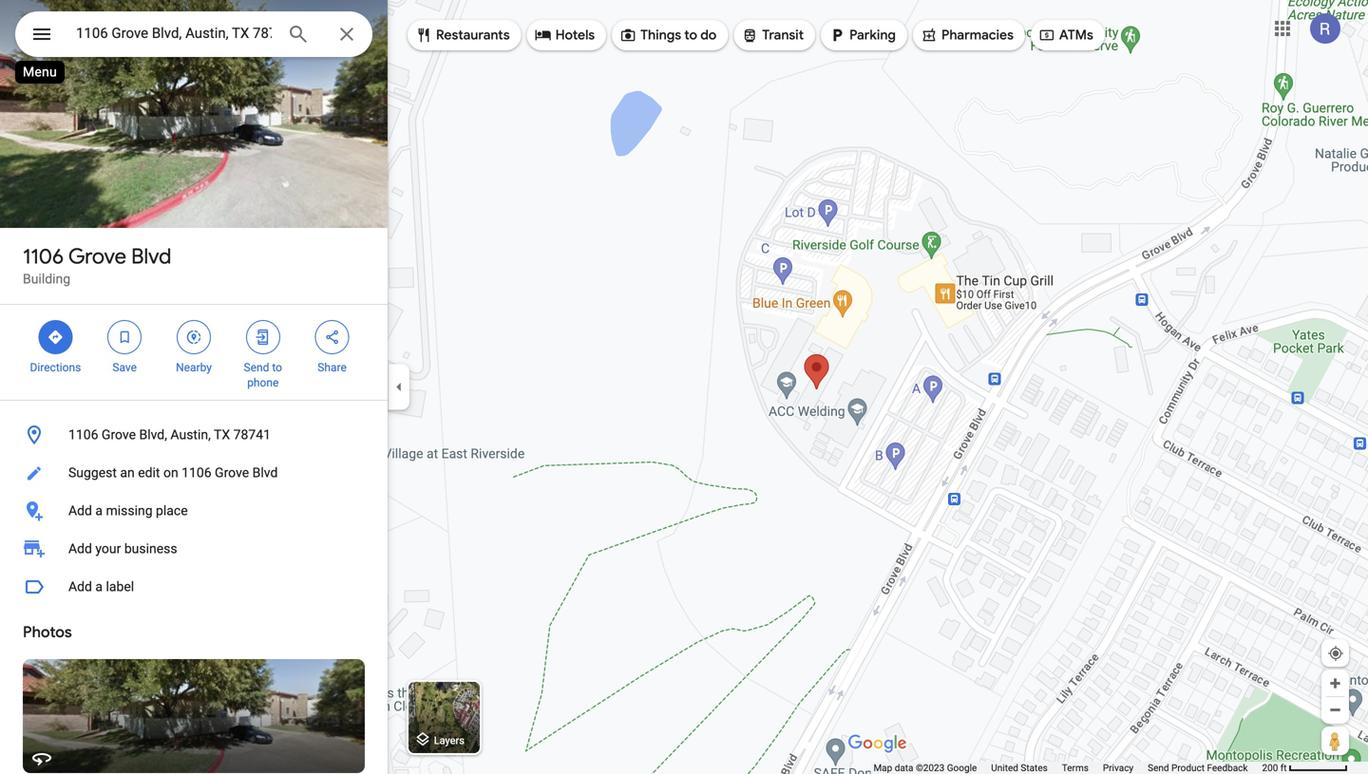 Task type: locate. For each thing, give the bounding box(es) containing it.
edit
[[138, 465, 160, 481]]

 transit
[[741, 25, 804, 46]]

add inside button
[[68, 579, 92, 595]]

footer containing map data ©2023 google
[[873, 762, 1262, 774]]

2 vertical spatial grove
[[215, 465, 249, 481]]

a left label
[[95, 579, 103, 595]]

1106 up building
[[23, 243, 64, 270]]

add your business link
[[0, 530, 388, 568]]

1 vertical spatial 1106
[[68, 427, 98, 443]]

add your business
[[68, 541, 177, 557]]

blvd,
[[139, 427, 167, 443]]

0 vertical spatial a
[[95, 503, 103, 519]]

0 vertical spatial to
[[684, 27, 697, 44]]

1106 grove blvd, austin, tx 78741
[[68, 427, 271, 443]]

grove left blvd,
[[102, 427, 136, 443]]

united
[[991, 762, 1018, 774]]

place
[[156, 503, 188, 519]]

0 vertical spatial blvd
[[131, 243, 171, 270]]


[[1038, 25, 1055, 46]]

1106 for blvd
[[23, 243, 64, 270]]

footer
[[873, 762, 1262, 774]]

send inside send to phone
[[244, 361, 269, 374]]

1 horizontal spatial blvd
[[252, 465, 278, 481]]

terms button
[[1062, 762, 1089, 774]]

add a label
[[68, 579, 134, 595]]

blvd down 78741
[[252, 465, 278, 481]]

business
[[124, 541, 177, 557]]

 button
[[15, 11, 68, 61]]

on
[[163, 465, 178, 481]]

1106 for blvd,
[[68, 427, 98, 443]]

add inside button
[[68, 503, 92, 519]]

terms
[[1062, 762, 1089, 774]]

 pharmacies
[[921, 25, 1014, 46]]

send up phone
[[244, 361, 269, 374]]

3 add from the top
[[68, 579, 92, 595]]

1 horizontal spatial to
[[684, 27, 697, 44]]

grove inside 1106 grove blvd building
[[68, 243, 126, 270]]

0 horizontal spatial blvd
[[131, 243, 171, 270]]

1106 inside button
[[182, 465, 211, 481]]

parking
[[849, 27, 896, 44]]

map data ©2023 google
[[873, 762, 977, 774]]

1106 right on
[[182, 465, 211, 481]]

united states
[[991, 762, 1048, 774]]

2 vertical spatial add
[[68, 579, 92, 595]]

do
[[700, 27, 717, 44]]

to up phone
[[272, 361, 282, 374]]

grove down tx
[[215, 465, 249, 481]]

1106 inside button
[[68, 427, 98, 443]]

1106 inside 1106 grove blvd building
[[23, 243, 64, 270]]

grove inside 1106 grove blvd, austin, tx 78741 button
[[102, 427, 136, 443]]

send left product
[[1148, 762, 1169, 774]]

1 horizontal spatial 1106
[[68, 427, 98, 443]]

1 vertical spatial a
[[95, 579, 103, 595]]

send product feedback button
[[1148, 762, 1248, 774]]


[[828, 25, 846, 46]]

privacy
[[1103, 762, 1134, 774]]

add left your
[[68, 541, 92, 557]]

0 vertical spatial grove
[[68, 243, 126, 270]]

data
[[895, 762, 913, 774]]

to left do
[[684, 27, 697, 44]]

atms
[[1059, 27, 1093, 44]]

1106 up 'suggest'
[[68, 427, 98, 443]]

to
[[684, 27, 697, 44], [272, 361, 282, 374]]


[[741, 25, 758, 46]]

suggest an edit on 1106 grove blvd
[[68, 465, 278, 481]]

united states button
[[991, 762, 1048, 774]]

blvd
[[131, 243, 171, 270], [252, 465, 278, 481]]

1 vertical spatial to
[[272, 361, 282, 374]]

0 vertical spatial 1106
[[23, 243, 64, 270]]

a inside button
[[95, 579, 103, 595]]

200 ft
[[1262, 762, 1287, 774]]

 atms
[[1038, 25, 1093, 46]]

grove
[[68, 243, 126, 270], [102, 427, 136, 443], [215, 465, 249, 481]]

a inside button
[[95, 503, 103, 519]]

2 add from the top
[[68, 541, 92, 557]]

send
[[244, 361, 269, 374], [1148, 762, 1169, 774]]


[[185, 327, 202, 348]]

send inside button
[[1148, 762, 1169, 774]]

1 vertical spatial send
[[1148, 762, 1169, 774]]

 things to do
[[620, 25, 717, 46]]

1 vertical spatial add
[[68, 541, 92, 557]]

1 horizontal spatial send
[[1148, 762, 1169, 774]]

add
[[68, 503, 92, 519], [68, 541, 92, 557], [68, 579, 92, 595]]

show street view coverage image
[[1321, 727, 1349, 755]]

footer inside google maps element
[[873, 762, 1262, 774]]

1 vertical spatial grove
[[102, 427, 136, 443]]

0 horizontal spatial to
[[272, 361, 282, 374]]


[[921, 25, 938, 46]]

product
[[1171, 762, 1205, 774]]

privacy button
[[1103, 762, 1134, 774]]

add down 'suggest'
[[68, 503, 92, 519]]

1 add from the top
[[68, 503, 92, 519]]


[[30, 20, 53, 48]]

0 horizontal spatial send
[[244, 361, 269, 374]]

2 horizontal spatial 1106
[[182, 465, 211, 481]]

map
[[873, 762, 892, 774]]

google
[[947, 762, 977, 774]]

2 a from the top
[[95, 579, 103, 595]]

add left label
[[68, 579, 92, 595]]

0 vertical spatial send
[[244, 361, 269, 374]]

1106 grove blvd building
[[23, 243, 171, 287]]

transit
[[762, 27, 804, 44]]

grove up building
[[68, 243, 126, 270]]

 hotels
[[535, 25, 595, 46]]

nearby
[[176, 361, 212, 374]]

None field
[[76, 22, 272, 45]]

hotels
[[555, 27, 595, 44]]

1 a from the top
[[95, 503, 103, 519]]

78741
[[233, 427, 271, 443]]

layers
[[434, 735, 464, 747]]

a left missing
[[95, 503, 103, 519]]

a
[[95, 503, 103, 519], [95, 579, 103, 595]]

grove inside suggest an edit on 1106 grove blvd button
[[215, 465, 249, 481]]

1 vertical spatial blvd
[[252, 465, 278, 481]]

1106
[[23, 243, 64, 270], [68, 427, 98, 443], [182, 465, 211, 481]]

2 vertical spatial 1106
[[182, 465, 211, 481]]

0 vertical spatial add
[[68, 503, 92, 519]]

blvd up 
[[131, 243, 171, 270]]

missing
[[106, 503, 153, 519]]

0 horizontal spatial 1106
[[23, 243, 64, 270]]



Task type: describe. For each thing, give the bounding box(es) containing it.
tx
[[214, 427, 230, 443]]

200
[[1262, 762, 1278, 774]]

grove for blvd,
[[102, 427, 136, 443]]

suggest an edit on 1106 grove blvd button
[[0, 454, 388, 492]]

add for add a missing place
[[68, 503, 92, 519]]

grove for blvd
[[68, 243, 126, 270]]

zoom out image
[[1328, 703, 1342, 717]]

suggest
[[68, 465, 117, 481]]

add a label button
[[0, 568, 388, 606]]

things
[[640, 27, 681, 44]]

restaurants
[[436, 27, 510, 44]]

phone
[[247, 376, 279, 390]]

 parking
[[828, 25, 896, 46]]

blvd inside 1106 grove blvd building
[[131, 243, 171, 270]]

actions for 1106 grove blvd region
[[0, 305, 388, 400]]

a for label
[[95, 579, 103, 595]]

google maps element
[[0, 0, 1368, 774]]

building
[[23, 271, 70, 287]]

collapse side panel image
[[389, 377, 409, 398]]

add for add a label
[[68, 579, 92, 595]]

add a missing place
[[68, 503, 188, 519]]

ft
[[1280, 762, 1287, 774]]

photos
[[23, 623, 72, 642]]

1106 Grove Blvd, Austin, TX 78741 field
[[15, 11, 372, 57]]

feedback
[[1207, 762, 1248, 774]]

blvd inside button
[[252, 465, 278, 481]]

austin,
[[170, 427, 211, 443]]

your
[[95, 541, 121, 557]]

none field inside 1106 grove blvd, austin, tx 78741 field
[[76, 22, 272, 45]]

to inside ' things to do'
[[684, 27, 697, 44]]

200 ft button
[[1262, 762, 1348, 774]]

add for add your business
[[68, 541, 92, 557]]

send to phone
[[244, 361, 282, 390]]

save
[[112, 361, 137, 374]]


[[324, 327, 341, 348]]

states
[[1021, 762, 1048, 774]]

show your location image
[[1327, 645, 1344, 662]]

an
[[120, 465, 135, 481]]

send for send product feedback
[[1148, 762, 1169, 774]]

pharmacies
[[941, 27, 1014, 44]]

 restaurants
[[415, 25, 510, 46]]

a for missing
[[95, 503, 103, 519]]

directions
[[30, 361, 81, 374]]

label
[[106, 579, 134, 595]]

to inside send to phone
[[272, 361, 282, 374]]

send for send to phone
[[244, 361, 269, 374]]

zoom in image
[[1328, 676, 1342, 691]]

add a missing place button
[[0, 492, 388, 530]]

 search field
[[15, 11, 372, 61]]


[[116, 327, 133, 348]]

google account: ruby anderson  
(rubyanndersson@gmail.com) image
[[1310, 13, 1340, 44]]

1106 grove blvd main content
[[0, 0, 388, 774]]


[[254, 327, 272, 348]]

1106 grove blvd, austin, tx 78741 button
[[0, 416, 388, 454]]

share
[[318, 361, 347, 374]]


[[47, 327, 64, 348]]

send product feedback
[[1148, 762, 1248, 774]]


[[535, 25, 552, 46]]

©2023
[[916, 762, 945, 774]]


[[415, 25, 432, 46]]


[[620, 25, 637, 46]]



Task type: vqa. For each thing, say whether or not it's contained in the screenshot.


